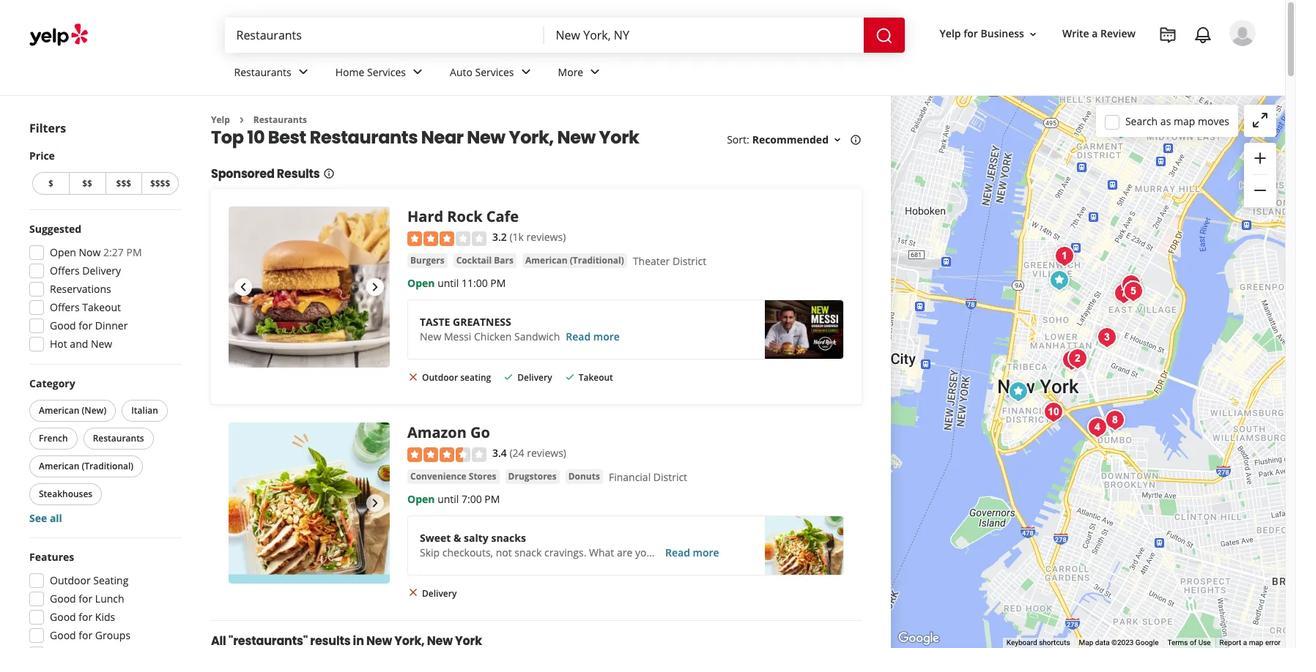 Task type: vqa. For each thing, say whether or not it's contained in the screenshot.
Nasi Kuning image
no



Task type: describe. For each thing, give the bounding box(es) containing it.
home services link
[[324, 53, 438, 95]]

pm for hard rock cafe
[[491, 276, 506, 290]]

16 close v2 image
[[408, 587, 419, 599]]

good for good for kids
[[50, 611, 76, 624]]

offers delivery
[[50, 264, 121, 278]]

keyboard shortcuts
[[1007, 639, 1070, 647]]

taste greatness new messi chicken sandwich read more
[[420, 315, 620, 344]]

hard rock cafe
[[408, 207, 519, 227]]

drugstores
[[508, 470, 557, 483]]

previous image for amazon go
[[235, 495, 252, 512]]

map region
[[860, 5, 1297, 649]]

sort:
[[727, 133, 750, 147]]

go
[[471, 423, 490, 443]]

2:27
[[103, 246, 124, 259]]

donuts button
[[566, 470, 603, 484]]

american for left american (traditional) button
[[39, 460, 79, 473]]

donuts
[[569, 470, 600, 483]]

olio e più image
[[1050, 242, 1080, 271]]

google
[[1136, 639, 1159, 647]]

amazon go image
[[229, 423, 390, 584]]

stores
[[469, 470, 497, 483]]

restaurants inside button
[[93, 432, 144, 445]]

greatness
[[453, 315, 511, 329]]

1 vertical spatial more
[[693, 546, 719, 560]]

convenience
[[410, 470, 467, 483]]

(traditional) for the topmost american (traditional) button
[[570, 254, 624, 267]]

salty
[[464, 531, 489, 545]]

shortcuts
[[1039, 639, 1070, 647]]

for?
[[693, 546, 711, 560]]

ariari image
[[1110, 279, 1139, 309]]

american for the topmost american (traditional) button
[[526, 254, 568, 267]]

terms of use link
[[1168, 639, 1211, 647]]

good for dinner
[[50, 319, 128, 333]]

hard
[[408, 207, 444, 227]]

$$$$
[[150, 177, 170, 190]]

offers for offers takeout
[[50, 301, 80, 314]]

financial district
[[609, 470, 688, 484]]

$$$$ button
[[142, 172, 179, 195]]

american (traditional) link
[[523, 253, 627, 268]]

24 chevron down v2 image for auto services
[[517, 63, 535, 81]]

hot
[[50, 337, 67, 351]]

for for business
[[964, 27, 978, 41]]

(1k
[[510, 230, 524, 244]]

Find text field
[[236, 27, 533, 43]]

the frenchman's dough image
[[1039, 398, 1069, 427]]

(new)
[[82, 405, 106, 417]]

price
[[29, 149, 55, 163]]

auto services link
[[438, 53, 546, 95]]

amazon go image
[[1004, 377, 1033, 407]]

yelp for business
[[940, 27, 1025, 41]]

read more
[[665, 546, 719, 560]]

hot and new
[[50, 337, 112, 351]]

ye's apothecary image
[[1093, 323, 1122, 353]]

group containing category
[[26, 377, 182, 526]]

steakhouses
[[39, 488, 93, 501]]

chicken
[[474, 330, 512, 344]]

restaurants button
[[83, 428, 154, 450]]

open for hard
[[408, 276, 435, 290]]

keyboard shortcuts button
[[1007, 638, 1070, 649]]

as
[[1161, 114, 1171, 128]]

cocktail bars button
[[453, 253, 517, 268]]

skip
[[420, 546, 440, 560]]

search as map moves
[[1126, 114, 1230, 128]]

previous image for hard rock cafe
[[235, 279, 252, 296]]

hard rock cafe link
[[408, 207, 519, 227]]

snack
[[515, 546, 542, 560]]

financial
[[609, 470, 651, 484]]

$
[[48, 177, 53, 190]]

hard rock cafe image
[[229, 207, 390, 368]]

dinner
[[95, 319, 128, 333]]

good for good for groups
[[50, 629, 76, 643]]

business categories element
[[222, 53, 1256, 95]]

are
[[617, 546, 633, 560]]

$$$ button
[[105, 172, 142, 195]]

use
[[1199, 639, 1211, 647]]

convenience stores link
[[408, 470, 500, 484]]

drugstores link
[[505, 470, 560, 484]]

see
[[29, 512, 47, 526]]

filters
[[29, 120, 66, 136]]

24 chevron down v2 image for restaurants
[[294, 63, 312, 81]]

slideshow element for amazon
[[229, 423, 390, 584]]

yelp for yelp link
[[211, 114, 230, 126]]

bars
[[494, 254, 514, 267]]

american (traditional) for the topmost american (traditional) button
[[526, 254, 624, 267]]

and
[[70, 337, 88, 351]]

best
[[268, 126, 306, 150]]

3.4 (24 reviews)
[[493, 447, 567, 460]]

burgers button
[[408, 253, 448, 268]]

10
[[247, 126, 265, 150]]

slideshow element for hard
[[229, 207, 390, 368]]

0 vertical spatial restaurants link
[[222, 53, 324, 95]]

more link
[[546, 53, 616, 95]]

features
[[29, 550, 74, 564]]

next image for amazon
[[366, 495, 384, 512]]

delivery inside group
[[82, 264, 121, 278]]

skip checkouts, not snack cravings. what are you waiting for?
[[420, 546, 711, 560]]

0 vertical spatial american (traditional) button
[[523, 253, 627, 268]]

until for amazon
[[438, 492, 459, 506]]

for for kids
[[79, 611, 93, 624]]

a for write
[[1092, 27, 1098, 41]]

sponsored results
[[211, 166, 320, 183]]

york,
[[509, 126, 554, 150]]

waiting
[[656, 546, 690, 560]]

3.4 star rating image
[[408, 448, 487, 462]]

terms of use
[[1168, 639, 1211, 647]]

sweet
[[420, 531, 451, 545]]

french
[[39, 432, 68, 445]]

3.2 star rating image
[[408, 231, 487, 246]]

24 chevron down v2 image for home services
[[409, 63, 427, 81]]

brad k. image
[[1230, 20, 1256, 46]]

zoom in image
[[1252, 149, 1269, 167]]

zoom out image
[[1252, 182, 1269, 200]]

Near text field
[[556, 27, 852, 43]]

services for auto services
[[475, 65, 514, 79]]

map for moves
[[1174, 114, 1196, 128]]

for for lunch
[[79, 592, 93, 606]]

16 close v2 image
[[408, 371, 419, 383]]

convenience stores button
[[408, 470, 500, 484]]

2 vertical spatial delivery
[[422, 588, 457, 600]]

cocktail
[[456, 254, 492, 267]]

new right near
[[467, 126, 506, 150]]

0 horizontal spatial american (traditional) button
[[29, 456, 143, 478]]

district for amazon go
[[654, 470, 688, 484]]

recommended
[[752, 133, 829, 147]]

celestine image
[[1101, 406, 1130, 435]]

report
[[1220, 639, 1242, 647]]

what
[[589, 546, 614, 560]]

a for report
[[1244, 639, 1248, 647]]



Task type: locate. For each thing, give the bounding box(es) containing it.
24 chevron down v2 image inside home services link
[[409, 63, 427, 81]]

reviews) right (1k
[[527, 230, 566, 244]]

outdoor for outdoor seating
[[422, 371, 458, 384]]

american down 3.2 (1k reviews)
[[526, 254, 568, 267]]

1 horizontal spatial a
[[1244, 639, 1248, 647]]

0 vertical spatial american (traditional)
[[526, 254, 624, 267]]

offers takeout
[[50, 301, 121, 314]]

2 offers from the top
[[50, 301, 80, 314]]

top 10 best restaurants near new york, new york
[[211, 126, 639, 150]]

yelp left 16 chevron right v2 image
[[211, 114, 230, 126]]

good up the good for kids
[[50, 592, 76, 606]]

for for groups
[[79, 629, 93, 643]]

next image
[[366, 279, 384, 296], [366, 495, 384, 512]]

0 vertical spatial delivery
[[82, 264, 121, 278]]

0 vertical spatial pm
[[126, 246, 142, 259]]

yelp for yelp for business
[[940, 27, 961, 41]]

1 vertical spatial until
[[438, 492, 459, 506]]

0 vertical spatial a
[[1092, 27, 1098, 41]]

more right sandwich
[[594, 330, 620, 344]]

open for amazon
[[408, 492, 435, 506]]

new inside taste greatness new messi chicken sandwich read more
[[420, 330, 441, 344]]

keyboard
[[1007, 639, 1038, 647]]

3.2 (1k reviews)
[[493, 230, 566, 244]]

a
[[1092, 27, 1098, 41], [1244, 639, 1248, 647]]

0 horizontal spatial 16 chevron down v2 image
[[832, 134, 844, 146]]

none field find
[[236, 27, 533, 43]]

write a review link
[[1057, 21, 1142, 47]]

for for dinner
[[79, 319, 93, 333]]

0 vertical spatial 16 chevron down v2 image
[[1028, 28, 1039, 40]]

1 horizontal spatial yelp
[[940, 27, 961, 41]]

map for error
[[1249, 639, 1264, 647]]

yelp left business
[[940, 27, 961, 41]]

terms
[[1168, 639, 1188, 647]]

takeout inside group
[[82, 301, 121, 314]]

services
[[367, 65, 406, 79], [475, 65, 514, 79]]

read inside taste greatness new messi chicken sandwich read more
[[566, 330, 591, 344]]

restaurants up 16 chevron right v2 image
[[234, 65, 292, 79]]

1 next image from the top
[[366, 279, 384, 296]]

ferns image
[[1117, 270, 1146, 300]]

16 checkmark v2 image
[[503, 371, 515, 383], [564, 371, 576, 383]]

price group
[[29, 149, 182, 198]]

24 chevron down v2 image left auto
[[409, 63, 427, 81]]

0 vertical spatial outdoor
[[422, 371, 458, 384]]

amazon
[[408, 423, 467, 443]]

(24
[[510, 447, 525, 460]]

next image for hard
[[366, 279, 384, 296]]

services for home services
[[367, 65, 406, 79]]

0 horizontal spatial american (traditional)
[[39, 460, 134, 473]]

district right financial
[[654, 470, 688, 484]]

outdoor inside group
[[50, 574, 91, 588]]

none field near
[[556, 27, 852, 43]]

drugstores button
[[505, 470, 560, 484]]

user actions element
[[928, 18, 1277, 108]]

0 horizontal spatial 16 checkmark v2 image
[[503, 371, 515, 383]]

offers down reservations
[[50, 301, 80, 314]]

new down taste
[[420, 330, 441, 344]]

0 horizontal spatial delivery
[[82, 264, 121, 278]]

0 horizontal spatial (traditional)
[[82, 460, 134, 473]]

until for hard
[[438, 276, 459, 290]]

for down offers takeout
[[79, 319, 93, 333]]

italian button
[[122, 400, 168, 422]]

0 horizontal spatial none field
[[236, 27, 533, 43]]

delivery down sandwich
[[518, 371, 552, 384]]

$ button
[[32, 172, 69, 195]]

3.4
[[493, 447, 507, 460]]

1 vertical spatial american (traditional)
[[39, 460, 134, 473]]

a right report
[[1244, 639, 1248, 647]]

0 horizontal spatial takeout
[[82, 301, 121, 314]]

16 chevron down v2 image inside yelp for business button
[[1028, 28, 1039, 40]]

good up hot
[[50, 319, 76, 333]]

delivery right 16 close v2 icon
[[422, 588, 457, 600]]

1 vertical spatial a
[[1244, 639, 1248, 647]]

&
[[454, 531, 461, 545]]

0 horizontal spatial outdoor
[[50, 574, 91, 588]]

24 chevron down v2 image for more
[[587, 63, 604, 81]]

2 24 chevron down v2 image from the left
[[517, 63, 535, 81]]

3 good from the top
[[50, 611, 76, 624]]

now
[[79, 246, 101, 259]]

None field
[[236, 27, 533, 43], [556, 27, 852, 43]]

1 horizontal spatial takeout
[[579, 371, 613, 384]]

american (traditional) button up steakhouses
[[29, 456, 143, 478]]

0 vertical spatial (traditional)
[[570, 254, 624, 267]]

projects image
[[1159, 26, 1177, 44]]

yelp inside yelp for business button
[[940, 27, 961, 41]]

outdoor right 16 close v2 image
[[422, 371, 458, 384]]

taste
[[420, 315, 450, 329]]

search image
[[876, 27, 893, 44]]

report a map error link
[[1220, 639, 1281, 647]]

takeout
[[82, 301, 121, 314], [579, 371, 613, 384]]

24 chevron down v2 image right auto services at the left of the page
[[517, 63, 535, 81]]

all
[[50, 512, 62, 526]]

1 vertical spatial offers
[[50, 301, 80, 314]]

0 vertical spatial district
[[673, 254, 707, 268]]

1 horizontal spatial services
[[475, 65, 514, 79]]

1 vertical spatial map
[[1249, 639, 1264, 647]]

hard rock cafe image
[[1107, 112, 1136, 141]]

district for hard rock cafe
[[673, 254, 707, 268]]

24 chevron down v2 image right the more
[[587, 63, 604, 81]]

1 horizontal spatial map
[[1249, 639, 1264, 647]]

auto services
[[450, 65, 514, 79]]

1 slideshow element from the top
[[229, 207, 390, 368]]

2 previous image from the top
[[235, 495, 252, 512]]

snacks
[[491, 531, 526, 545]]

business
[[981, 27, 1025, 41]]

0 horizontal spatial yelp
[[211, 114, 230, 126]]

1 horizontal spatial 24 chevron down v2 image
[[587, 63, 604, 81]]

for down good for lunch
[[79, 611, 93, 624]]

1 vertical spatial pm
[[491, 276, 506, 290]]

services right auto
[[475, 65, 514, 79]]

pm for amazon go
[[485, 492, 500, 506]]

1 vertical spatial american (traditional) button
[[29, 456, 143, 478]]

read left 'for?'
[[665, 546, 690, 560]]

1 horizontal spatial more
[[693, 546, 719, 560]]

good
[[50, 319, 76, 333], [50, 592, 76, 606], [50, 611, 76, 624], [50, 629, 76, 643]]

notifications image
[[1195, 26, 1212, 44]]

cocktail bars link
[[453, 253, 517, 268]]

16 chevron down v2 image left 16 info v2 icon
[[832, 134, 844, 146]]

for down the good for kids
[[79, 629, 93, 643]]

open until 7:00 pm
[[408, 492, 500, 506]]

24 chevron down v2 image inside more link
[[587, 63, 604, 81]]

restaurants link
[[222, 53, 324, 95], [253, 114, 307, 126]]

american (traditional) down 3.2 (1k reviews)
[[526, 254, 624, 267]]

french button
[[29, 428, 77, 450]]

good down good for lunch
[[50, 611, 76, 624]]

1 24 chevron down v2 image from the left
[[409, 63, 427, 81]]

$$$
[[116, 177, 131, 190]]

good for good for dinner
[[50, 319, 76, 333]]

24 chevron down v2 image inside auto services link
[[517, 63, 535, 81]]

pm inside group
[[126, 246, 142, 259]]

0 vertical spatial previous image
[[235, 279, 252, 296]]

0 vertical spatial map
[[1174, 114, 1196, 128]]

0 vertical spatial american
[[526, 254, 568, 267]]

16 chevron right v2 image
[[236, 114, 248, 126]]

reviews) for hard rock cafe
[[527, 230, 566, 244]]

slideshow element
[[229, 207, 390, 368], [229, 423, 390, 584]]

burgers
[[410, 254, 445, 267]]

american (traditional) button
[[523, 253, 627, 268], [29, 456, 143, 478]]

0 horizontal spatial read
[[566, 330, 591, 344]]

1 vertical spatial american
[[39, 405, 79, 417]]

open down suggested
[[50, 246, 76, 259]]

open down convenience
[[408, 492, 435, 506]]

rock
[[447, 207, 483, 227]]

district right theater
[[673, 254, 707, 268]]

american (new)
[[39, 405, 106, 417]]

offers for offers delivery
[[50, 264, 80, 278]]

restaurants link up 16 chevron right v2 image
[[222, 53, 324, 95]]

(traditional) left theater
[[570, 254, 624, 267]]

1 vertical spatial district
[[654, 470, 688, 484]]

0 vertical spatial yelp
[[940, 27, 961, 41]]

2 24 chevron down v2 image from the left
[[587, 63, 604, 81]]

2 none field from the left
[[556, 27, 852, 43]]

read
[[566, 330, 591, 344], [665, 546, 690, 560]]

1 horizontal spatial (traditional)
[[570, 254, 624, 267]]

for up the good for kids
[[79, 592, 93, 606]]

a right write
[[1092, 27, 1098, 41]]

for left business
[[964, 27, 978, 41]]

burgers link
[[408, 253, 448, 268]]

3.2
[[493, 230, 507, 244]]

group containing features
[[25, 550, 182, 649]]

thursday kitchen image
[[1119, 277, 1148, 306]]

16 checkmark v2 image right seating
[[503, 371, 515, 383]]

24 chevron down v2 image
[[294, 63, 312, 81], [587, 63, 604, 81]]

pm down bars
[[491, 276, 506, 290]]

read right sandwich
[[566, 330, 591, 344]]

home
[[335, 65, 365, 79]]

1 vertical spatial open
[[408, 276, 435, 290]]

sandwich
[[515, 330, 560, 344]]

1 24 chevron down v2 image from the left
[[294, 63, 312, 81]]

16 chevron down v2 image right business
[[1028, 28, 1039, 40]]

recommended button
[[752, 133, 844, 147]]

16 checkmark v2 image for delivery
[[503, 371, 515, 383]]

1 until from the top
[[438, 276, 459, 290]]

map left error
[[1249, 639, 1264, 647]]

1 horizontal spatial 24 chevron down v2 image
[[517, 63, 535, 81]]

seating
[[93, 574, 129, 588]]

1 previous image from the top
[[235, 279, 252, 296]]

good down the good for kids
[[50, 629, 76, 643]]

previous image
[[235, 279, 252, 296], [235, 495, 252, 512]]

group
[[1245, 143, 1277, 207], [25, 222, 182, 356], [26, 377, 182, 526], [25, 550, 182, 649]]

2 vertical spatial pm
[[485, 492, 500, 506]]

suggested
[[29, 222, 81, 236]]

7:00
[[462, 492, 482, 506]]

sweet & salty snacks
[[420, 531, 526, 545]]

0 vertical spatial until
[[438, 276, 459, 290]]

sponsored
[[211, 166, 275, 183]]

16 chevron down v2 image inside recommended popup button
[[832, 134, 844, 146]]

offers up reservations
[[50, 264, 80, 278]]

until
[[438, 276, 459, 290], [438, 492, 459, 506]]

italian
[[131, 405, 158, 417]]

2 vertical spatial open
[[408, 492, 435, 506]]

1 good from the top
[[50, 319, 76, 333]]

2 next image from the top
[[366, 495, 384, 512]]

services inside home services link
[[367, 65, 406, 79]]

2 services from the left
[[475, 65, 514, 79]]

open down the burgers link
[[408, 276, 435, 290]]

expand map image
[[1252, 111, 1269, 129]]

more inside taste greatness new messi chicken sandwich read more
[[594, 330, 620, 344]]

new inside group
[[91, 337, 112, 351]]

1 services from the left
[[367, 65, 406, 79]]

1 vertical spatial 16 chevron down v2 image
[[832, 134, 844, 146]]

for inside button
[[964, 27, 978, 41]]

category
[[29, 377, 75, 391]]

reviews) for amazon go
[[527, 447, 567, 460]]

1 horizontal spatial none field
[[556, 27, 852, 43]]

american (new) button
[[29, 400, 116, 422]]

map right as in the right top of the page
[[1174, 114, 1196, 128]]

cafe
[[487, 207, 519, 227]]

none field up business categories element
[[556, 27, 852, 43]]

1 horizontal spatial american (traditional)
[[526, 254, 624, 267]]

2 vertical spatial american
[[39, 460, 79, 473]]

$$
[[82, 177, 92, 190]]

0 horizontal spatial map
[[1174, 114, 1196, 128]]

1 vertical spatial reviews)
[[527, 447, 567, 460]]

reviews)
[[527, 230, 566, 244], [527, 447, 567, 460]]

2 good from the top
[[50, 592, 76, 606]]

16 checkmark v2 image for takeout
[[564, 371, 576, 383]]

report a map error
[[1220, 639, 1281, 647]]

0 horizontal spatial 24 chevron down v2 image
[[409, 63, 427, 81]]

map
[[1174, 114, 1196, 128], [1249, 639, 1264, 647]]

good for groups
[[50, 629, 131, 643]]

None search field
[[225, 18, 908, 53]]

restaurants link right 16 chevron right v2 image
[[253, 114, 307, 126]]

auto
[[450, 65, 473, 79]]

24 chevron down v2 image
[[409, 63, 427, 81], [517, 63, 535, 81]]

1 offers from the top
[[50, 264, 80, 278]]

see all
[[29, 512, 62, 526]]

0 vertical spatial reviews)
[[527, 230, 566, 244]]

write
[[1063, 27, 1090, 41]]

1 horizontal spatial 16 checkmark v2 image
[[564, 371, 576, 383]]

open inside group
[[50, 246, 76, 259]]

google image
[[895, 630, 943, 649]]

outdoor up good for lunch
[[50, 574, 91, 588]]

services inside auto services link
[[475, 65, 514, 79]]

16 info v2 image
[[850, 134, 862, 146]]

1 horizontal spatial outdoor
[[422, 371, 458, 384]]

1 vertical spatial delivery
[[518, 371, 552, 384]]

pm right 2:27
[[126, 246, 142, 259]]

open until 11:00 pm
[[408, 276, 506, 290]]

(traditional) inside group
[[82, 460, 134, 473]]

1 vertical spatial slideshow element
[[229, 423, 390, 584]]

0 horizontal spatial more
[[594, 330, 620, 344]]

0 vertical spatial next image
[[366, 279, 384, 296]]

american down category
[[39, 405, 79, 417]]

error
[[1266, 639, 1281, 647]]

(traditional) down restaurants button
[[82, 460, 134, 473]]

1 vertical spatial read
[[665, 546, 690, 560]]

american for american (new) button
[[39, 405, 79, 417]]

american down french 'button'
[[39, 460, 79, 473]]

1 vertical spatial takeout
[[579, 371, 613, 384]]

cravings.
[[545, 546, 587, 560]]

outdoor seating
[[50, 574, 129, 588]]

24 chevron down v2 image inside restaurants 'link'
[[294, 63, 312, 81]]

seating
[[460, 371, 491, 384]]

reviews) up drugstores
[[527, 447, 567, 460]]

2 until from the top
[[438, 492, 459, 506]]

new left york
[[557, 126, 596, 150]]

restaurants down (new)
[[93, 432, 144, 445]]

lunch
[[95, 592, 124, 606]]

(traditional) for left american (traditional) button
[[82, 460, 134, 473]]

delivery down open now 2:27 pm
[[82, 264, 121, 278]]

0 vertical spatial takeout
[[82, 301, 121, 314]]

outdoor for outdoor seating
[[50, 574, 91, 588]]

american (traditional) for left american (traditional) button
[[39, 460, 134, 473]]

restaurants up 16 info v2 image on the top
[[310, 126, 418, 150]]

offers
[[50, 264, 80, 278], [50, 301, 80, 314]]

write a review
[[1063, 27, 1136, 41]]

1 vertical spatial previous image
[[235, 495, 252, 512]]

joe's shanghai image
[[1063, 344, 1093, 374]]

american (traditional) button down 3.2 (1k reviews)
[[523, 253, 627, 268]]

0 vertical spatial offers
[[50, 264, 80, 278]]

1 vertical spatial restaurants link
[[253, 114, 307, 126]]

1 vertical spatial yelp
[[211, 114, 230, 126]]

2 horizontal spatial delivery
[[518, 371, 552, 384]]

0 horizontal spatial a
[[1092, 27, 1098, 41]]

16 chevron down v2 image for recommended
[[832, 134, 844, 146]]

american inside button
[[39, 405, 79, 417]]

top
[[211, 126, 244, 150]]

steakhouses button
[[29, 484, 102, 506]]

tqto image
[[1045, 266, 1074, 295]]

1 16 checkmark v2 image from the left
[[503, 371, 515, 383]]

kong sihk tong 港食堂 image
[[1058, 346, 1087, 375]]

kids
[[95, 611, 115, 624]]

group containing suggested
[[25, 222, 182, 356]]

1 vertical spatial outdoor
[[50, 574, 91, 588]]

0 vertical spatial more
[[594, 330, 620, 344]]

$$ button
[[69, 172, 105, 195]]

16 info v2 image
[[323, 168, 335, 180]]

1 vertical spatial (traditional)
[[82, 460, 134, 473]]

services right home
[[367, 65, 406, 79]]

1 vertical spatial next image
[[366, 495, 384, 512]]

restaurants inside 'link'
[[234, 65, 292, 79]]

24 chevron down v2 image left home
[[294, 63, 312, 81]]

1 none field from the left
[[236, 27, 533, 43]]

none field up home services link
[[236, 27, 533, 43]]

cocktail bars
[[456, 254, 514, 267]]

more right waiting
[[693, 546, 719, 560]]

until down convenience stores button
[[438, 492, 459, 506]]

restaurants right 16 chevron right v2 image
[[253, 114, 307, 126]]

good for good for lunch
[[50, 592, 76, 606]]

see all button
[[29, 512, 62, 526]]

1 horizontal spatial delivery
[[422, 588, 457, 600]]

0 horizontal spatial 24 chevron down v2 image
[[294, 63, 312, 81]]

york
[[599, 126, 639, 150]]

16 chevron down v2 image
[[1028, 28, 1039, 40], [832, 134, 844, 146]]

time out market new york image
[[1083, 413, 1113, 443]]

11:00
[[462, 276, 488, 290]]

pm right 7:00
[[485, 492, 500, 506]]

4 good from the top
[[50, 629, 76, 643]]

1 horizontal spatial read
[[665, 546, 690, 560]]

american (traditional) up steakhouses
[[39, 460, 134, 473]]

groups
[[95, 629, 131, 643]]

0 vertical spatial read
[[566, 330, 591, 344]]

0 vertical spatial slideshow element
[[229, 207, 390, 368]]

new down "dinner"
[[91, 337, 112, 351]]

until left 11:00 on the left top
[[438, 276, 459, 290]]

1 horizontal spatial american (traditional) button
[[523, 253, 627, 268]]

0 horizontal spatial services
[[367, 65, 406, 79]]

yelp link
[[211, 114, 230, 126]]

16 checkmark v2 image down taste greatness new messi chicken sandwich read more
[[564, 371, 576, 383]]

16 chevron down v2 image for yelp for business
[[1028, 28, 1039, 40]]

1 horizontal spatial 16 chevron down v2 image
[[1028, 28, 1039, 40]]

2 16 checkmark v2 image from the left
[[564, 371, 576, 383]]

0 vertical spatial open
[[50, 246, 76, 259]]

2 slideshow element from the top
[[229, 423, 390, 584]]



